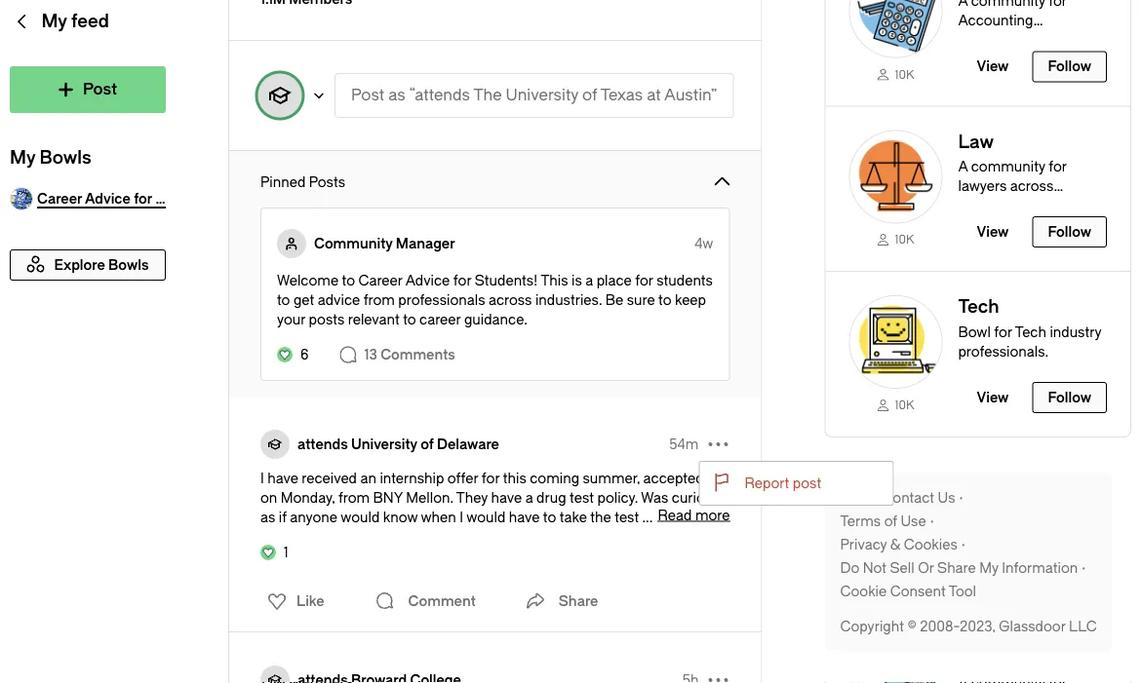 Task type: locate. For each thing, give the bounding box(es) containing it.
0 vertical spatial university
[[506, 86, 578, 104]]

1 vertical spatial 10k link
[[849, 232, 943, 248]]

for left this
[[482, 471, 500, 487]]

us
[[938, 490, 955, 506]]

test
[[570, 490, 594, 506], [615, 510, 639, 526]]

2 would from the left
[[466, 510, 505, 526]]

of left texas
[[582, 86, 597, 104]]

for up professionals
[[453, 273, 471, 289]]

the
[[590, 510, 611, 526]]

2 vertical spatial 10k
[[895, 399, 914, 413]]

0 horizontal spatial would
[[341, 510, 380, 526]]

post as "attends the university of texas at austin" button
[[335, 73, 734, 118]]

get
[[293, 292, 314, 308]]

0 horizontal spatial a
[[525, 490, 533, 506]]

to right sure
[[658, 292, 672, 308]]

welcome
[[277, 273, 339, 289]]

0 vertical spatial as
[[388, 86, 405, 104]]

tech up bowl
[[958, 297, 999, 318]]

1
[[284, 545, 288, 561]]

10k link
[[849, 66, 943, 82], [849, 232, 943, 248], [849, 397, 943, 414]]

6
[[300, 347, 309, 363]]

0 horizontal spatial i
[[260, 471, 264, 487]]

1 vertical spatial university
[[351, 436, 417, 453]]

my inside "help / contact us terms of use privacy & cookies do not sell or share my information cookie consent tool"
[[979, 560, 998, 576]]

do
[[840, 560, 859, 576]]

toogle identity image up welcome
[[277, 229, 306, 258]]

my left "information"
[[979, 560, 998, 576]]

share down take at the bottom of the page
[[559, 593, 598, 610]]

attends university of delaware
[[297, 436, 499, 453]]

2 10k from the top
[[895, 233, 914, 247]]

2 image for bowl image from the top
[[849, 130, 943, 224]]

0 vertical spatial 10k link
[[849, 66, 943, 82]]

of
[[582, 86, 597, 104], [420, 436, 434, 453], [884, 513, 897, 530]]

toogle identity image
[[277, 229, 306, 258], [260, 430, 290, 459], [260, 666, 290, 684]]

like
[[296, 593, 324, 610]]

university up the "an"
[[351, 436, 417, 453]]

3 10k link from the top
[[849, 397, 943, 414]]

test left "..."
[[615, 510, 639, 526]]

tech up professionals.
[[1015, 325, 1046, 341]]

0 horizontal spatial my
[[10, 148, 35, 168]]

contact
[[882, 490, 934, 506]]

from down the "an"
[[338, 490, 370, 506]]

read more button
[[658, 508, 730, 524]]

to up advice
[[342, 273, 355, 289]]

attends
[[297, 436, 348, 453]]

i down they
[[460, 510, 463, 526]]

mellon.
[[406, 490, 453, 506]]

1 horizontal spatial as
[[388, 86, 405, 104]]

0 vertical spatial image for bowl image
[[849, 0, 943, 58]]

1 horizontal spatial of
[[582, 86, 597, 104]]

copyright © 2008-2023, glassdoor llc
[[840, 619, 1097, 635]]

3 10k from the top
[[895, 399, 914, 413]]

internship
[[380, 471, 444, 487]]

of for university
[[582, 86, 597, 104]]

0 vertical spatial my
[[41, 11, 67, 32]]

0 vertical spatial 10k
[[895, 68, 914, 81]]

industries.
[[535, 292, 602, 308]]

tech bowl for tech industry professionals.
[[958, 297, 1101, 360]]

0 horizontal spatial test
[[570, 490, 594, 506]]

1 horizontal spatial a
[[585, 273, 593, 289]]

relevant
[[348, 312, 400, 328]]

have down drug
[[509, 510, 540, 526]]

2 10k link from the top
[[849, 232, 943, 248]]

0 vertical spatial a
[[585, 273, 593, 289]]

test up take at the bottom of the page
[[570, 490, 594, 506]]

1 horizontal spatial test
[[615, 510, 639, 526]]

share
[[937, 560, 976, 576], [559, 593, 598, 610]]

1 horizontal spatial university
[[506, 86, 578, 104]]

1 image for bowl image from the top
[[849, 0, 943, 58]]

from down career at the left top of the page
[[363, 292, 395, 308]]

my
[[41, 11, 67, 32], [10, 148, 35, 168], [979, 560, 998, 576]]

2 vertical spatial have
[[509, 510, 540, 526]]

pinned posts
[[260, 174, 345, 190]]

to
[[342, 273, 355, 289], [277, 292, 290, 308], [658, 292, 672, 308], [403, 312, 416, 328], [543, 510, 556, 526]]

1 10k from the top
[[895, 68, 914, 81]]

have
[[267, 471, 298, 487], [491, 490, 522, 506], [509, 510, 540, 526]]

image for bowl image
[[849, 0, 943, 58], [849, 130, 943, 224], [849, 296, 943, 389]]

would down the bny
[[341, 510, 380, 526]]

1 horizontal spatial would
[[466, 510, 505, 526]]

take
[[560, 510, 587, 526]]

consent
[[890, 584, 946, 600]]

1 horizontal spatial my
[[41, 11, 67, 32]]

1 vertical spatial have
[[491, 490, 522, 506]]

like button
[[256, 586, 330, 617]]

texas
[[601, 86, 643, 104]]

0 vertical spatial share
[[937, 560, 976, 576]]

university inside button
[[506, 86, 578, 104]]

1 vertical spatial test
[[615, 510, 639, 526]]

2 horizontal spatial of
[[884, 513, 897, 530]]

as right 'post'
[[388, 86, 405, 104]]

2 vertical spatial of
[[884, 513, 897, 530]]

bowls
[[39, 148, 91, 168]]

toogle identity image for welcome
[[277, 229, 306, 258]]

share inside "help / contact us terms of use privacy & cookies do not sell or share my information cookie consent tool"
[[937, 560, 976, 576]]

toogle identity image left attends
[[260, 430, 290, 459]]

of inside "help / contact us terms of use privacy & cookies do not sell or share my information cookie consent tool"
[[884, 513, 897, 530]]

0 horizontal spatial share
[[559, 593, 598, 610]]

comments
[[380, 347, 455, 363]]

0 vertical spatial test
[[570, 490, 594, 506]]

my left bowls in the top of the page
[[10, 148, 35, 168]]

2 horizontal spatial my
[[979, 560, 998, 576]]

10k link inside button
[[849, 66, 943, 82]]

llc
[[1069, 619, 1097, 635]]

would down they
[[466, 510, 505, 526]]

as inside i have received an internship offer for this coming summer, accepted it on monday, from bny mellon. they have a drug test policy. was curious as if anyone would know when i would have to take the test ...
[[260, 510, 275, 526]]

0 vertical spatial of
[[582, 86, 597, 104]]

feed
[[71, 11, 109, 32]]

cookie consent tool link
[[840, 582, 976, 602]]

from inside welcome to career advice for students! this is a place for students to get advice from professionals across industries. be sure to keep your posts relevant to career guidance.
[[363, 292, 395, 308]]

2 vertical spatial my
[[979, 560, 998, 576]]

career
[[358, 273, 403, 289]]

10k link for law
[[849, 232, 943, 248]]

1 vertical spatial as
[[260, 510, 275, 526]]

1 vertical spatial image for bowl image
[[849, 130, 943, 224]]

3 image for bowl image from the top
[[849, 296, 943, 389]]

1 vertical spatial toogle identity image
[[260, 430, 290, 459]]

13
[[364, 347, 377, 363]]

1 horizontal spatial i
[[460, 510, 463, 526]]

0 horizontal spatial of
[[420, 436, 434, 453]]

of up internship
[[420, 436, 434, 453]]

more
[[695, 508, 730, 524]]

0 horizontal spatial university
[[351, 436, 417, 453]]

welcome to career advice for students! this is a place for students to get advice from professionals across industries. be sure to keep your posts relevant to career guidance.
[[277, 273, 713, 328]]

students
[[657, 273, 713, 289]]

university right the
[[506, 86, 578, 104]]

professionals
[[398, 292, 485, 308]]

privacy & cookies link
[[840, 535, 969, 555]]

a left drug
[[525, 490, 533, 506]]

have up the on
[[267, 471, 298, 487]]

report post menu item
[[700, 462, 893, 505]]

1 10k link from the top
[[849, 66, 943, 82]]

do not sell or share my information link
[[840, 559, 1090, 578]]

help / contact us terms of use privacy & cookies do not sell or share my information cookie consent tool
[[840, 490, 1078, 600]]

1 vertical spatial my
[[10, 148, 35, 168]]

2 vertical spatial 10k link
[[849, 397, 943, 414]]

a inside i have received an internship offer for this coming summer, accepted it on monday, from bny mellon. they have a drug test policy. was curious as if anyone would know when i would have to take the test ...
[[525, 490, 533, 506]]

1 vertical spatial of
[[420, 436, 434, 453]]

image for bowl image for tech
[[849, 296, 943, 389]]

my feed link
[[10, 0, 166, 66]]

offer
[[448, 471, 478, 487]]

university
[[506, 86, 578, 104], [351, 436, 417, 453]]

privacy
[[840, 537, 887, 553]]

my left feed
[[41, 11, 67, 32]]

1 vertical spatial tech
[[1015, 325, 1046, 341]]

for up sure
[[635, 273, 653, 289]]

community manager
[[314, 236, 455, 252]]

as inside button
[[388, 86, 405, 104]]

share inside popup button
[[559, 593, 598, 610]]

i have received an internship offer for this coming summer, accepted it on monday, from bny mellon. they have a drug test policy. was curious as if anyone would know when i would have to take the test ...
[[260, 471, 720, 526]]

10k inside button
[[895, 68, 914, 81]]

1 vertical spatial share
[[559, 593, 598, 610]]

drug
[[536, 490, 566, 506]]

posts
[[309, 174, 345, 190]]

to inside i have received an internship offer for this coming summer, accepted it on monday, from bny mellon. they have a drug test policy. was curious as if anyone would know when i would have to take the test ...
[[543, 510, 556, 526]]

0 vertical spatial from
[[363, 292, 395, 308]]

my bowls
[[10, 148, 91, 168]]

not
[[863, 560, 887, 576]]

share up tool
[[937, 560, 976, 576]]

have down this
[[491, 490, 522, 506]]

my for my feed
[[41, 11, 67, 32]]

©
[[907, 619, 916, 635]]

as
[[388, 86, 405, 104], [260, 510, 275, 526]]

terms of use link
[[840, 512, 938, 532]]

cookies
[[904, 537, 957, 553]]

of inside button
[[582, 86, 597, 104]]

toogle identity image down like "button"
[[260, 666, 290, 684]]

1 horizontal spatial share
[[937, 560, 976, 576]]

to down drug
[[543, 510, 556, 526]]

of left use
[[884, 513, 897, 530]]

0 horizontal spatial as
[[260, 510, 275, 526]]

for up professionals.
[[994, 325, 1012, 341]]

for
[[453, 273, 471, 289], [635, 273, 653, 289], [994, 325, 1012, 341], [482, 471, 500, 487]]

share button
[[520, 582, 598, 621]]

1 vertical spatial from
[[338, 490, 370, 506]]

2 vertical spatial image for bowl image
[[849, 296, 943, 389]]

1 vertical spatial a
[[525, 490, 533, 506]]

0 horizontal spatial tech
[[958, 297, 999, 318]]

&
[[890, 537, 900, 553]]

i up the on
[[260, 471, 264, 487]]

a right is
[[585, 273, 593, 289]]

pinned
[[260, 174, 306, 190]]

1 vertical spatial 10k
[[895, 233, 914, 247]]

54m
[[669, 436, 699, 453]]

would
[[341, 510, 380, 526], [466, 510, 505, 526]]

as left if
[[260, 510, 275, 526]]

toogle identity image for i
[[260, 430, 290, 459]]

0 vertical spatial toogle identity image
[[277, 229, 306, 258]]

i
[[260, 471, 264, 487], [460, 510, 463, 526]]



Task type: describe. For each thing, give the bounding box(es) containing it.
monday,
[[281, 490, 335, 506]]

advice
[[318, 292, 360, 308]]

policy.
[[597, 490, 638, 506]]

students!
[[475, 273, 538, 289]]

when
[[421, 510, 456, 526]]

post
[[793, 475, 821, 492]]

help / contact us link
[[840, 489, 967, 508]]

know
[[383, 510, 418, 526]]

advice
[[405, 273, 450, 289]]

13 comments
[[364, 347, 455, 363]]

keep
[[675, 292, 706, 308]]

1 vertical spatial i
[[460, 510, 463, 526]]

career
[[419, 312, 461, 328]]

1 horizontal spatial tech
[[1015, 325, 1046, 341]]

a inside welcome to career advice for students! this is a place for students to get advice from professionals across industries. be sure to keep your posts relevant to career guidance.
[[585, 273, 593, 289]]

post
[[351, 86, 384, 104]]

community
[[314, 236, 393, 252]]

report
[[745, 475, 789, 492]]

terms
[[840, 513, 881, 530]]

0 vertical spatial have
[[267, 471, 298, 487]]

comment
[[408, 593, 476, 610]]

2008-
[[920, 619, 960, 635]]

this
[[541, 273, 568, 289]]

place
[[597, 273, 632, 289]]

posts
[[309, 312, 345, 328]]

tool
[[948, 584, 976, 600]]

bowl
[[958, 325, 991, 341]]

copyright
[[840, 619, 904, 635]]

toogle identity image
[[256, 72, 303, 119]]

law
[[958, 132, 994, 152]]

anyone
[[290, 510, 337, 526]]

cookie
[[840, 584, 887, 600]]

be
[[605, 292, 623, 308]]

industry
[[1050, 325, 1101, 341]]

0 vertical spatial tech
[[958, 297, 999, 318]]

coming
[[530, 471, 579, 487]]

read
[[658, 508, 692, 524]]

glassdoor
[[999, 619, 1066, 635]]

use
[[901, 513, 926, 530]]

across
[[489, 292, 532, 308]]

of for terms
[[884, 513, 897, 530]]

help
[[840, 490, 871, 506]]

10k for law
[[895, 233, 914, 247]]

professionals.
[[958, 344, 1049, 360]]

guidance.
[[464, 312, 528, 328]]

my feed
[[41, 11, 109, 32]]

received
[[302, 471, 357, 487]]

/
[[874, 490, 879, 506]]

from inside i have received an internship offer for this coming summer, accepted it on monday, from bny mellon. they have a drug test policy. was curious as if anyone would know when i would have to take the test ...
[[338, 490, 370, 506]]

4w
[[695, 236, 713, 252]]

read more
[[658, 508, 730, 524]]

is
[[571, 273, 582, 289]]

for inside i have received an internship offer for this coming summer, accepted it on monday, from bny mellon. they have a drug test policy. was curious as if anyone would know when i would have to take the test ...
[[482, 471, 500, 487]]

post as "attends the university of texas at austin"
[[351, 86, 717, 104]]

or
[[918, 560, 934, 576]]

an
[[360, 471, 376, 487]]

sell
[[890, 560, 914, 576]]

bny
[[373, 490, 403, 506]]

information
[[1002, 560, 1078, 576]]

to left get
[[277, 292, 290, 308]]

comment button
[[369, 582, 481, 621]]

sure
[[627, 292, 655, 308]]

10k button
[[825, 0, 1130, 106]]

delaware
[[437, 436, 499, 453]]

curious
[[672, 490, 720, 506]]

this
[[503, 471, 526, 487]]

0 vertical spatial i
[[260, 471, 264, 487]]

summer,
[[583, 471, 640, 487]]

for inside "tech bowl for tech industry professionals."
[[994, 325, 1012, 341]]

on
[[260, 490, 277, 506]]

it
[[707, 471, 715, 487]]

the
[[473, 86, 502, 104]]

report post
[[745, 475, 821, 492]]

austin"
[[664, 86, 717, 104]]

your
[[277, 312, 305, 328]]

2 vertical spatial toogle identity image
[[260, 666, 290, 684]]

my for my bowls
[[10, 148, 35, 168]]

if
[[279, 510, 287, 526]]

image for bowl image for law
[[849, 130, 943, 224]]

10k for tech
[[895, 399, 914, 413]]

accepted
[[643, 471, 704, 487]]

at
[[647, 86, 661, 104]]

to left career
[[403, 312, 416, 328]]

manager
[[396, 236, 455, 252]]

was
[[641, 490, 668, 506]]

2023,
[[960, 619, 996, 635]]

10k link for tech
[[849, 397, 943, 414]]

1 would from the left
[[341, 510, 380, 526]]

image for bowl image inside 10k button
[[849, 0, 943, 58]]

"attends
[[409, 86, 470, 104]]



Task type: vqa. For each thing, say whether or not it's contained in the screenshot.
rightmost slider
no



